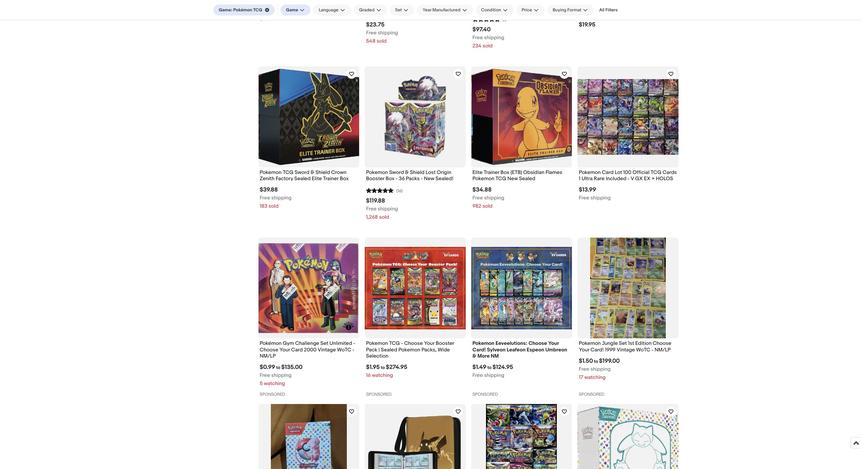 Task type: locate. For each thing, give the bounding box(es) containing it.
sold inside $34.88 free shipping 982 sold
[[483, 203, 493, 209]]

sealed!
[[436, 175, 454, 182]]

1 vertical spatial gx
[[636, 175, 643, 182]]

$39.88
[[260, 186, 278, 193]]

watching inside $0.99 to $135.00 free shipping 5 watching
[[264, 380, 285, 387]]

to right $0.99
[[276, 365, 280, 370]]

shipping down $34.88
[[484, 195, 505, 201]]

watching
[[372, 372, 393, 379], [585, 374, 606, 381], [264, 380, 285, 387]]

sealed right '​tcg'
[[294, 175, 311, 182]]

card! left 1999
[[591, 347, 604, 353]]

game button
[[281, 4, 311, 15]]

$1.49
[[473, 364, 487, 371]]

pokemon up v!
[[579, 0, 601, 4]]

sold inside $23.75 free shipping 548 sold
[[377, 38, 387, 44]]

0 horizontal spatial rare
[[594, 175, 605, 182]]

pokemon jungle set 1st edition choose your card! 1999 vintage wotc -  nm/lp image
[[590, 238, 666, 339]]

your right espeon
[[549, 340, 559, 347]]

sealed left buying
[[536, 4, 552, 11]]

cards right official
[[663, 169, 677, 176]]

$34.88 free shipping 982 sold
[[473, 186, 505, 209]]

pokemon up "graded" "dropdown button"
[[366, 0, 388, 4]]

pokemon tcg: league battle deck box mew vmax new in stock factory sealed
[[366, 0, 459, 17]]

free up 234
[[473, 34, 483, 41]]

(1) link
[[473, 16, 507, 22]]

16
[[366, 372, 371, 379]]

box inside scarlet and violet paldea evolved booster box pokemon new factory sealed
[[473, 4, 482, 11]]

sponsored down 16
[[366, 392, 392, 397]]

sword inside "pokemon sword & shield lost origin booster box - 36 packs - new sealed!"
[[389, 169, 404, 176]]

vintage right 2000
[[318, 347, 336, 353]]

0 horizontal spatial ultra
[[582, 175, 593, 182]]

shipping inside $119.88 free shipping 1,268 sold
[[378, 206, 398, 212]]

ultra inside pokemon card lot 100 official tcg cards 1 ultra rare included - v gx ex + holos
[[582, 175, 593, 182]]

vintage
[[318, 347, 336, 353], [617, 347, 635, 353]]

pokemon
[[366, 0, 388, 4], [579, 0, 601, 4], [483, 4, 505, 11], [260, 169, 282, 176], [366, 169, 388, 176], [579, 169, 601, 176], [473, 175, 495, 182], [366, 340, 388, 347], [473, 340, 495, 347], [579, 340, 601, 347], [399, 347, 421, 353]]

card
[[602, 0, 614, 4], [602, 169, 614, 176], [291, 347, 303, 353]]

elite trainer box (etb) obsidian flames pokemon tcg new sealed
[[473, 169, 563, 182]]

wotc right 1st
[[636, 347, 651, 353]]

sponsored for $1.95
[[366, 392, 392, 397]]

sold
[[377, 38, 387, 44], [483, 43, 493, 49], [269, 203, 279, 209], [483, 203, 493, 209], [379, 214, 389, 220]]

1 horizontal spatial wotc
[[636, 347, 651, 353]]

card inside pokemon card lot 100 official tcg cards 1 ultra rare included - v gx ex + holos
[[602, 169, 614, 176]]

2 shield from the left
[[410, 169, 425, 176]]

0 vertical spatial factory
[[517, 4, 535, 11]]

choose right edition
[[653, 340, 672, 347]]

pokemon up $13.99
[[579, 169, 601, 176]]

shipping down $39.88 at the top left
[[271, 195, 292, 201]]

pokemon tcg: league battle deck box mew vmax new in stock factory sealed link
[[366, 0, 465, 19]]

pokemon inside pokemon card lot 100 official tcg cards + ultra rare | vmax gx ex vstar or v!
[[579, 0, 601, 4]]

ultra inside pokemon card lot 100 official tcg cards + ultra rare | vmax gx ex vstar or v!
[[599, 4, 610, 11]]

5 out of 5 stars image for $97.40
[[473, 16, 500, 22]]

shipping for $97.40
[[484, 34, 505, 41]]

shipping for $119.88
[[378, 206, 398, 212]]

| inside "pokemon tcg - choose your booster pack | sealed pokemon packs, wide selection"
[[379, 347, 380, 353]]

pokemon card lot 100 official tcg cards 1 ultra rare included - v gx ex + holos link
[[579, 169, 677, 184]]

your up $1.50
[[579, 347, 590, 353]]

pokemon inside "pokemon sword & shield lost origin booster box - 36 packs - new sealed!"
[[366, 169, 388, 176]]

2 sponsored from the left
[[366, 392, 392, 397]]

cards for holos
[[663, 169, 677, 176]]

rare inside pokemon card lot 100 official tcg cards + ultra rare | vmax gx ex vstar or v!
[[611, 4, 622, 11]]

game:
[[219, 7, 233, 13]]

shipping down '$23.75'
[[378, 30, 398, 36]]

2 vertical spatial booster
[[436, 340, 454, 347]]

shipping inside $1.50 to $199.00 free shipping 17 watching
[[591, 366, 611, 372]]

$119.88 free shipping 1,268 sold
[[366, 197, 398, 220]]

pokemon for pokemon ​tcg sword & shield crown zenith factory sealed elite trainer box
[[260, 169, 282, 176]]

watching for $199.00
[[585, 374, 606, 381]]

elite left crown in the left top of the page
[[312, 175, 322, 182]]

free for $39.88
[[260, 195, 270, 201]]

1 horizontal spatial elite
[[473, 169, 483, 176]]

sold right 234
[[483, 43, 493, 49]]

$135.00
[[281, 364, 303, 371]]

| right filters
[[623, 4, 624, 11]]

booster inside "pokemon tcg - choose your booster pack | sealed pokemon packs, wide selection"
[[436, 340, 454, 347]]

0 vertical spatial 100
[[624, 0, 632, 4]]

pokemon inside pokemon ​tcg sword & shield crown zenith factory sealed elite trainer box
[[260, 169, 282, 176]]

new inside elite trainer box (etb) obsidian flames pokemon tcg new sealed
[[508, 175, 518, 182]]

and
[[491, 0, 499, 4]]

gx right v
[[636, 175, 643, 182]]

ultra
[[599, 4, 610, 11], [582, 175, 593, 182]]

watching right "17"
[[585, 374, 606, 381]]

more
[[478, 353, 490, 359]]

wotc inside pokemon jungle set 1st edition choose your card! 1999 vintage wotc -  nm/lp
[[636, 347, 651, 353]]

1 horizontal spatial |
[[623, 4, 624, 11]]

holos
[[656, 175, 674, 182]]

1 horizontal spatial booster
[[436, 340, 454, 347]]

pokémon left gym
[[260, 340, 282, 347]]

tcg inside 'link'
[[253, 7, 262, 13]]

0 vertical spatial pokémon
[[233, 7, 252, 13]]

1 horizontal spatial trainer
[[484, 169, 500, 176]]

1 horizontal spatial rare
[[611, 4, 622, 11]]

new inside scarlet and violet paldea evolved booster box pokemon new factory sealed
[[506, 4, 516, 11]]

gx
[[642, 4, 649, 11], [636, 175, 643, 182]]

4 sponsored from the left
[[579, 392, 605, 397]]

0 horizontal spatial factory
[[276, 175, 293, 182]]

free
[[366, 30, 377, 36], [473, 34, 483, 41], [260, 195, 270, 201], [473, 195, 483, 201], [579, 195, 590, 201], [366, 206, 377, 212], [579, 366, 590, 372], [260, 372, 270, 379], [473, 372, 483, 379]]

1 vertical spatial rare
[[594, 175, 605, 182]]

pokemon inside pokemon eeveelutions: choose your card! sylveon leafeon espeon umbreon & more nm
[[473, 340, 495, 347]]

to right $1.49
[[488, 365, 492, 370]]

pokemon ​tcg sword & shield crown zenith factory sealed elite trainer box
[[260, 169, 349, 182]]

vmax right 'mew'
[[379, 4, 394, 11]]

sponsored down $1.49 to $124.95 free shipping
[[473, 392, 498, 397]]

choose up $274.95 on the left bottom of the page
[[404, 340, 423, 347]]

1 vertical spatial cards
[[663, 169, 677, 176]]

your up $135.00
[[280, 347, 290, 353]]

0 vertical spatial rare
[[611, 4, 622, 11]]

sold right 548
[[377, 38, 387, 44]]

v!
[[588, 10, 593, 17]]

free down $0.99
[[260, 372, 270, 379]]

100 for -
[[624, 169, 632, 176]]

0 vertical spatial booster
[[552, 0, 570, 4]]

violet
[[500, 0, 514, 4]]

rare inside pokemon card lot 100 official tcg cards 1 ultra rare included - v gx ex + holos
[[594, 175, 605, 182]]

pokemon inside pokemon jungle set 1st edition choose your card! 1999 vintage wotc -  nm/lp
[[579, 340, 601, 347]]

shield inside "pokemon sword & shield lost origin booster box - 36 packs - new sealed!"
[[410, 169, 425, 176]]

lot up filters
[[615, 0, 623, 4]]

shipping down $135.00
[[271, 372, 292, 379]]

new
[[395, 4, 406, 11]]

- inside pokemon card lot 100 official tcg cards 1 ultra rare included - v gx ex + holos
[[628, 175, 630, 182]]

$1.50
[[579, 358, 593, 365]]

ultra right v!
[[599, 4, 610, 11]]

0 vertical spatial ultra
[[599, 4, 610, 11]]

1 wotc from the left
[[337, 347, 352, 353]]

elite trainer box (etb) obsidian flames pokemon tcg new sealed image
[[471, 69, 572, 165]]

100 inside pokemon card lot 100 official tcg cards + ultra rare | vmax gx ex vstar or v!
[[624, 0, 632, 4]]

official
[[633, 0, 655, 4]]

& right "36"
[[405, 169, 409, 176]]

pokemon tcg - choose your booster pack | sealed pokemon packs, wide selection link
[[366, 340, 465, 361]]

pokémon gym challenge set unlimited - choose your card 2000 vintage wotc - nm/lp image
[[258, 243, 359, 333]]

sponsored for $1.49
[[473, 392, 498, 397]]

lot inside pokemon card lot 100 official tcg cards + ultra rare | vmax gx ex vstar or v!
[[615, 0, 623, 4]]

box inside "pokemon sword & shield lost origin booster box - 36 packs - new sealed!"
[[386, 175, 395, 182]]

1 shield from the left
[[316, 169, 330, 176]]

shipping down $199.00 at right
[[591, 366, 611, 372]]

$124.95
[[493, 364, 514, 371]]

0 vertical spatial cards
[[579, 4, 594, 11]]

elite up $34.88
[[473, 169, 483, 176]]

ex right v
[[644, 175, 651, 182]]

0 horizontal spatial vmax
[[379, 4, 394, 11]]

sponsored down "17"
[[579, 392, 605, 397]]

new up (1)
[[506, 4, 516, 11]]

& inside pokemon ​tcg sword & shield crown zenith factory sealed elite trainer box
[[311, 169, 315, 176]]

pokemon for pokemon sword & shield lost origin booster box - 36 packs - new sealed!
[[366, 169, 388, 176]]

gx left vstar
[[642, 4, 649, 11]]

edition
[[636, 340, 652, 347]]

1st
[[628, 340, 635, 347]]

lot left w/ at top
[[286, 4, 293, 11]]

sold inside $39.88 free shipping 183 sold
[[269, 203, 279, 209]]

to right $1.95
[[381, 365, 385, 370]]

0 vertical spatial ex
[[651, 4, 657, 11]]

to inside $1.49 to $124.95 free shipping
[[488, 365, 492, 370]]

to for $1.50
[[594, 359, 598, 364]]

2 vertical spatial card
[[291, 347, 303, 353]]

new left obsidian
[[508, 175, 518, 182]]

booster for pokemon tcg - choose your booster pack | sealed pokemon packs, wide selection
[[436, 340, 454, 347]]

1 vertical spatial 5 out of 5 stars image
[[366, 187, 394, 194]]

1 vmax from the left
[[379, 4, 394, 11]]

& right foils
[[325, 4, 329, 11]]

vmax right filters
[[626, 4, 641, 11]]

shield
[[316, 169, 330, 176], [410, 169, 425, 176]]

1 vertical spatial ultra
[[582, 175, 593, 182]]

100 for vmax
[[624, 0, 632, 4]]

0 horizontal spatial shield
[[316, 169, 330, 176]]

pokemon ​tcg sword & shield crown zenith factory sealed elite trainer box link
[[260, 169, 358, 184]]

card inside pokemon card lot 100 official tcg cards + ultra rare | vmax gx ex vstar or v!
[[602, 0, 614, 4]]

0 horizontal spatial watching
[[264, 380, 285, 387]]

sold for $119.88
[[379, 214, 389, 220]]

filters
[[606, 7, 618, 13]]

0 vertical spatial +
[[595, 4, 598, 11]]

card! inside pokemon eeveelutions: choose your card! sylveon leafeon espeon umbreon & more nm
[[473, 347, 486, 353]]

0 horizontal spatial wotc
[[337, 347, 352, 353]]

your inside "pokemon tcg - choose your booster pack | sealed pokemon packs, wide selection"
[[424, 340, 435, 347]]

free inside $34.88 free shipping 982 sold
[[473, 195, 483, 201]]

0 horizontal spatial |
[[379, 347, 380, 353]]

game: pokémon tcg
[[219, 7, 262, 13]]

set down "tcg:"
[[395, 7, 402, 13]]

lot left v
[[615, 169, 623, 176]]

free for $23.75
[[366, 30, 377, 36]]

pokemon eeveelutions: choose your card! sylveon leafeon espeon umbreon & more nm
[[473, 340, 568, 359]]

nm/lp
[[655, 347, 671, 353], [260, 353, 276, 359]]

5 out of 5 stars image down condition
[[473, 16, 500, 22]]

1 horizontal spatial watching
[[372, 372, 393, 379]]

shipping inside $97.40 free shipping 234 sold
[[484, 34, 505, 41]]

1 sword from the left
[[295, 169, 310, 176]]

pokemon up $34.88
[[473, 175, 495, 182]]

vintage right 1999
[[617, 347, 635, 353]]

ultra right 1
[[582, 175, 593, 182]]

pokemon left '​tcg'
[[260, 169, 282, 176]]

sold right 183
[[269, 203, 279, 209]]

free inside $97.40 free shipping 234 sold
[[473, 34, 483, 41]]

nm/lp up $0.99
[[260, 353, 276, 359]]

1 vertical spatial pokémon
[[260, 340, 282, 347]]

shipping for $34.88
[[484, 195, 505, 201]]

$97.40
[[473, 26, 491, 33]]

0 horizontal spatial sword
[[295, 169, 310, 176]]

1 horizontal spatial cards
[[663, 169, 677, 176]]

0 horizontal spatial card!
[[473, 347, 486, 353]]

pokemon up the (1) link in the top of the page
[[483, 4, 505, 11]]

espeon
[[527, 347, 545, 353]]

0 horizontal spatial nm/lp
[[260, 353, 276, 359]]

0 horizontal spatial set
[[321, 340, 329, 347]]

shipping down $119.88
[[378, 206, 398, 212]]

2 sword from the left
[[389, 169, 404, 176]]

+ left all
[[595, 4, 598, 11]]

1 horizontal spatial shield
[[410, 169, 425, 176]]

wotc left pack at left
[[337, 347, 352, 353]]

cards inside pokemon card lot 100 official tcg cards 1 ultra rare included - v gx ex + holos
[[663, 169, 677, 176]]

box
[[450, 0, 459, 4], [473, 4, 482, 11], [501, 169, 510, 176], [340, 175, 349, 182], [386, 175, 395, 182]]

deck
[[436, 0, 449, 4]]

3 sponsored from the left
[[473, 392, 498, 397]]

lost
[[426, 169, 436, 176]]

ex left vstar
[[651, 4, 657, 11]]

0 horizontal spatial +
[[595, 4, 598, 11]]

| inside pokemon card lot 100 official tcg cards + ultra rare | vmax gx ex vstar or v!
[[623, 4, 624, 11]]

shipping down $97.40
[[484, 34, 505, 41]]

1 horizontal spatial +
[[652, 175, 655, 182]]

set left 1st
[[619, 340, 627, 347]]

free up 982
[[473, 195, 483, 201]]

1 horizontal spatial vmax
[[626, 4, 641, 11]]

0 vertical spatial card
[[602, 0, 614, 4]]

your left wide
[[424, 340, 435, 347]]

lot inside pokemon card lot 100 official tcg cards 1 ultra rare included - v gx ex + holos
[[615, 169, 623, 176]]

factory inside scarlet and violet paldea evolved booster box pokemon new factory sealed
[[517, 4, 535, 11]]

pokemon tcg - choose your booster pack | sealed pokemon packs, wide selection image
[[365, 247, 466, 329]]

0 vertical spatial |
[[623, 4, 624, 11]]

leafeon
[[507, 347, 526, 353]]

sponsored down 5 on the left
[[260, 392, 285, 397]]

sold for $39.88
[[269, 203, 279, 209]]

shipping down $13.99
[[591, 195, 611, 201]]

free inside $119.88 free shipping 1,268 sold
[[366, 206, 377, 212]]

watching inside $1.50 to $199.00 free shipping 17 watching
[[585, 374, 606, 381]]

pokemon up selection
[[366, 340, 388, 347]]

league
[[403, 0, 420, 4]]

choose inside pokemon jungle set 1st edition choose your card! 1999 vintage wotc -  nm/lp
[[653, 340, 672, 347]]

shipping down $124.95
[[484, 372, 505, 379]]

1 vertical spatial ex
[[644, 175, 651, 182]]

1 vertical spatial 100
[[624, 169, 632, 176]]

1 horizontal spatial nm/lp
[[655, 347, 671, 353]]

$1.95 to $274.95 16 watching
[[366, 364, 408, 379]]

1 horizontal spatial ultra
[[599, 4, 610, 11]]

set inside dropdown button
[[395, 7, 402, 13]]

0 horizontal spatial vintage
[[318, 347, 336, 353]]

tcg
[[656, 0, 667, 4], [253, 7, 262, 13], [651, 169, 662, 176], [496, 175, 507, 182], [389, 340, 400, 347]]

100 inside pokemon card lot 100 official tcg cards 1 ultra rare included - v gx ex + holos
[[624, 169, 632, 176]]

2 vmax from the left
[[626, 4, 641, 11]]

$13.99
[[579, 186, 597, 193]]

set right 2000
[[321, 340, 329, 347]]

183
[[260, 203, 268, 209]]

1 sponsored from the left
[[260, 392, 285, 397]]

0 horizontal spatial booster
[[366, 175, 385, 182]]

1 horizontal spatial set
[[395, 7, 402, 13]]

& right '​tcg'
[[311, 169, 315, 176]]

nm/lp right edition
[[655, 347, 671, 353]]

pokemon for pokemon card lot 100 official tcg cards 1 ultra rare included - v gx ex + holos
[[579, 169, 601, 176]]

elite
[[473, 169, 483, 176], [312, 175, 322, 182]]

factory
[[517, 4, 535, 11], [276, 175, 293, 182]]

2 horizontal spatial set
[[619, 340, 627, 347]]

choose right leafeon
[[529, 340, 547, 347]]

1 horizontal spatial sword
[[389, 169, 404, 176]]

to
[[594, 359, 598, 364], [276, 365, 280, 370], [381, 365, 385, 370], [488, 365, 492, 370]]

pokemon eeveelutions: choose your card! sylveon leafeon espeon umbreon & more nm image
[[471, 247, 572, 329]]

2 card! from the left
[[591, 347, 604, 353]]

36
[[399, 175, 405, 182]]

free inside $23.75 free shipping 548 sold
[[366, 30, 377, 36]]

to right $1.50
[[594, 359, 598, 364]]

umbreon
[[546, 347, 568, 353]]

new
[[506, 4, 516, 11], [424, 175, 435, 182], [508, 175, 518, 182]]

2000
[[304, 347, 317, 353]]

booster
[[552, 0, 570, 4], [366, 175, 385, 182], [436, 340, 454, 347]]

graded button
[[354, 4, 387, 15]]

sword right '​tcg'
[[295, 169, 310, 176]]

sold right 982
[[483, 203, 493, 209]]

1 horizontal spatial 5 out of 5 stars image
[[473, 16, 500, 22]]

ultra for 1
[[582, 175, 593, 182]]

to inside $1.50 to $199.00 free shipping 17 watching
[[594, 359, 598, 364]]

new left sealed!
[[424, 175, 435, 182]]

sponsored for $0.99
[[260, 392, 285, 397]]

2 horizontal spatial watching
[[585, 374, 606, 381]]

free inside $0.99 to $135.00 free shipping 5 watching
[[260, 372, 270, 379]]

card!
[[473, 347, 486, 353], [591, 347, 604, 353]]

5 out of 5 stars image up $119.88
[[366, 187, 394, 194]]

sold inside $97.40 free shipping 234 sold
[[483, 43, 493, 49]]

pokemon for pokemon tcg - choose your booster pack | sealed pokemon packs, wide selection
[[366, 340, 388, 347]]

1 vertical spatial |
[[379, 347, 380, 353]]

1 card! from the left
[[473, 347, 486, 353]]

card! inside pokemon jungle set 1st edition choose your card! 1999 vintage wotc -  nm/lp
[[591, 347, 604, 353]]

shield left lost
[[410, 169, 425, 176]]

1 horizontal spatial factory
[[517, 4, 535, 11]]

free up 183
[[260, 195, 270, 201]]

sealed left flames
[[519, 175, 536, 182]]

pokemon up more on the right bottom of the page
[[473, 340, 495, 347]]

free inside $13.99 free shipping
[[579, 195, 590, 201]]

2 horizontal spatial booster
[[552, 0, 570, 4]]

shipping inside $1.49 to $124.95 free shipping
[[484, 372, 505, 379]]

pokemon up (16) link
[[366, 169, 388, 176]]

1 horizontal spatial vintage
[[617, 347, 635, 353]]

card for included
[[602, 169, 614, 176]]

price
[[522, 7, 532, 13]]

+
[[595, 4, 598, 11], [652, 175, 655, 182]]

cards left all
[[579, 4, 594, 11]]

(16)
[[397, 188, 403, 194]]

choose up $0.99
[[260, 347, 278, 353]]

12x pokemon booster pack lot - authentic, unweighed, & sealed cards! image
[[486, 404, 557, 469]]

1 horizontal spatial card!
[[591, 347, 604, 353]]

0 horizontal spatial cards
[[579, 4, 594, 11]]

pokémon right "game:"
[[233, 7, 252, 13]]

scarlet and violet paldea evolved booster box pokemon new factory sealed link
[[473, 0, 571, 12]]

new for scarlet
[[506, 4, 516, 11]]

booster inside "pokemon sword & shield lost origin booster box - 36 packs - new sealed!"
[[366, 175, 385, 182]]

paldea
[[515, 0, 531, 4]]

watching down $1.95
[[372, 372, 393, 379]]

2 wotc from the left
[[636, 347, 651, 353]]

1 100 from the top
[[624, 0, 632, 4]]

0 horizontal spatial 5 out of 5 stars image
[[366, 187, 394, 194]]

100
[[624, 0, 632, 4], [624, 169, 632, 176]]

1 vertical spatial card
[[602, 169, 614, 176]]

|
[[623, 4, 624, 11], [379, 347, 380, 353]]

1 horizontal spatial pokémon
[[260, 340, 282, 347]]

rare for |
[[611, 4, 622, 11]]

selection
[[366, 353, 389, 359]]

pokemon for pokemon card lot 100 official tcg cards + ultra rare | vmax gx ex vstar or v!
[[579, 0, 601, 4]]

pokemon sword & shield lost origin booster box - 36 packs - new sealed! image
[[365, 66, 466, 167]]

| right pack at left
[[379, 347, 380, 353]]

card left 2000
[[291, 347, 303, 353]]

1 vertical spatial +
[[652, 175, 655, 182]]

sold right 1,268
[[379, 214, 389, 220]]

5
[[260, 380, 263, 387]]

&
[[325, 4, 329, 11], [311, 169, 315, 176], [405, 169, 409, 176], [473, 353, 477, 359]]

2 vintage from the left
[[617, 347, 635, 353]]

elite inside elite trainer box (etb) obsidian flames pokemon tcg new sealed
[[473, 169, 483, 176]]

0 vertical spatial gx
[[642, 4, 649, 11]]

free down $1.49
[[473, 372, 483, 379]]

card up "all filters" button
[[602, 0, 614, 4]]

lot inside the '1000 pokemon cards premium collection lot w/ 60 foils & rares!'
[[286, 4, 293, 11]]

shipping inside $0.99 to $135.00 free shipping 5 watching
[[271, 372, 292, 379]]

1,268
[[366, 214, 378, 220]]

1 vertical spatial booster
[[366, 175, 385, 182]]

evolved
[[532, 0, 551, 4]]

1 vintage from the left
[[318, 347, 336, 353]]

free up 1,268
[[366, 206, 377, 212]]

1 vertical spatial factory
[[276, 175, 293, 182]]

+ left holos on the right top
[[652, 175, 655, 182]]

shipping inside $34.88 free shipping 982 sold
[[484, 195, 505, 201]]

card up $13.99 free shipping
[[602, 169, 614, 176]]

pokemon up $1.50
[[579, 340, 601, 347]]

trainer inside pokemon ​tcg sword & shield crown zenith factory sealed elite trainer box
[[323, 175, 339, 182]]

2 100 from the top
[[624, 169, 632, 176]]

5 out of 5 stars image
[[473, 16, 500, 22], [366, 187, 394, 194]]

choose
[[404, 340, 423, 347], [529, 340, 547, 347], [653, 340, 672, 347], [260, 347, 278, 353]]

0 horizontal spatial elite
[[312, 175, 322, 182]]

card! left nm
[[473, 347, 486, 353]]

free down $1.50
[[579, 366, 590, 372]]

free inside $39.88 free shipping 183 sold
[[260, 195, 270, 201]]

0 horizontal spatial pokémon
[[233, 7, 252, 13]]

0 horizontal spatial trainer
[[323, 175, 339, 182]]

shipping inside $23.75 free shipping 548 sold
[[378, 30, 398, 36]]

pokemon inside elite trainer box (etb) obsidian flames pokemon tcg new sealed
[[473, 175, 495, 182]]

free down $13.99
[[579, 195, 590, 201]]

free for $119.88
[[366, 206, 377, 212]]

pokemon inside pokemon card lot 100 official tcg cards 1 ultra rare included - v gx ex + holos
[[579, 169, 601, 176]]

0 vertical spatial 5 out of 5 stars image
[[473, 16, 500, 22]]

& left more on the right bottom of the page
[[473, 353, 477, 359]]

shield inside pokemon ​tcg sword & shield crown zenith factory sealed elite trainer box
[[316, 169, 330, 176]]

sold for $34.88
[[483, 203, 493, 209]]



Task type: describe. For each thing, give the bounding box(es) containing it.
stock
[[413, 4, 430, 11]]

free for $34.88
[[473, 195, 483, 201]]

nm
[[491, 353, 499, 359]]

official
[[633, 169, 650, 176]]

vmax inside "pokemon tcg: league battle deck box mew vmax new in stock factory sealed"
[[379, 4, 394, 11]]

gx inside pokemon card lot 100 official tcg cards 1 ultra rare included - v gx ex + holos
[[636, 175, 643, 182]]

origin
[[437, 169, 452, 176]]

wide
[[438, 347, 450, 353]]

1000 pokemon cards premium collection lot w/ 60 foils & rares!
[[260, 0, 348, 11]]

manufactured
[[433, 7, 461, 13]]

set inside pokémon gym challenge set unlimited - choose your card 2000 vintage wotc - nm/lp
[[321, 340, 329, 347]]

new for elite
[[508, 175, 518, 182]]

1000
[[260, 0, 272, 4]]

v
[[631, 175, 634, 182]]

pokemon card lot 100 official tcg cards 1 ultra rare included - v gx ex + holos
[[579, 169, 677, 182]]

factory inside pokemon ​tcg sword & shield crown zenith factory sealed elite trainer box
[[276, 175, 293, 182]]

your inside pokémon gym challenge set unlimited - choose your card 2000 vintage wotc - nm/lp
[[280, 347, 290, 353]]

w/
[[294, 4, 301, 11]]

elite trainer box pokemon 151 scarlet & violet 3.5 etb image
[[578, 407, 679, 469]]

buying format button
[[548, 4, 594, 15]]

tcg:
[[389, 0, 402, 4]]

pokemon for pokemon jungle set 1st edition choose your card! 1999 vintage wotc -  nm/lp
[[579, 340, 601, 347]]

choose inside "pokemon tcg - choose your booster pack | sealed pokemon packs, wide selection"
[[404, 340, 423, 347]]

free for $97.40
[[473, 34, 483, 41]]

pokemon for pokemon tcg: league battle deck box mew vmax new in stock factory sealed
[[366, 0, 388, 4]]

price button
[[517, 4, 545, 15]]

tcg inside pokemon card lot 100 official tcg cards + ultra rare | vmax gx ex vstar or v!
[[656, 0, 667, 4]]

pokemon ​tcg sword & shield crown zenith factory sealed elite trainer box image
[[258, 69, 359, 165]]

sealed inside scarlet and violet paldea evolved booster box pokemon new factory sealed
[[536, 4, 552, 11]]

pokemon
[[273, 0, 298, 4]]

$34.88
[[473, 186, 492, 193]]

1
[[579, 175, 581, 182]]

sealed inside pokemon ​tcg sword & shield crown zenith factory sealed elite trainer box
[[294, 175, 311, 182]]

lot for pokemon card lot 100 official tcg cards + ultra rare | vmax gx ex vstar or v!
[[615, 0, 623, 4]]

watching for $135.00
[[264, 380, 285, 387]]

watching inside $1.95 to $274.95 16 watching
[[372, 372, 393, 379]]

elite trainer box (etb) obsidian flames pokemon tcg new sealed link
[[473, 169, 571, 184]]

tcg inside elite trainer box (etb) obsidian flames pokemon tcg new sealed
[[496, 175, 507, 182]]

& inside "pokemon sword & shield lost origin booster box - 36 packs - new sealed!"
[[405, 169, 409, 176]]

collection
[[260, 4, 285, 11]]

trainer inside elite trainer box (etb) obsidian flames pokemon tcg new sealed
[[484, 169, 500, 176]]

pokemon inside scarlet and violet paldea evolved booster box pokemon new factory sealed
[[483, 4, 505, 11]]

$0.99
[[260, 364, 275, 371]]

cards
[[299, 0, 317, 4]]

$39.88 free shipping 183 sold
[[260, 186, 292, 209]]

ex inside pokemon card lot 100 official tcg cards 1 ultra rare included - v gx ex + holos
[[644, 175, 651, 182]]

your inside pokemon jungle set 1st edition choose your card! 1999 vintage wotc -  nm/lp
[[579, 347, 590, 353]]

box inside elite trainer box (etb) obsidian flames pokemon tcg new sealed
[[501, 169, 510, 176]]

pokemon eeveelutions: choose your card! sylveon leafeon espeon umbreon & more nm link
[[473, 340, 571, 361]]

sword inside pokemon ​tcg sword & shield crown zenith factory sealed elite trainer box
[[295, 169, 310, 176]]

1000 pokemon cards premium collection lot w/ 60 foils & rares! link
[[260, 0, 358, 12]]

vintage inside pokemon jungle set 1st edition choose your card! 1999 vintage wotc -  nm/lp
[[617, 347, 635, 353]]

condition button
[[476, 4, 514, 15]]

factory
[[431, 4, 454, 11]]

$97.40 free shipping 234 sold
[[473, 26, 505, 49]]

premium
[[318, 0, 339, 4]]

900 card binder for pokemon tcg card 9 pocket with 50 sleeves image
[[365, 404, 466, 469]]

wotc inside pokémon gym challenge set unlimited - choose your card 2000 vintage wotc - nm/lp
[[337, 347, 352, 353]]

$1.49 to $124.95 free shipping
[[473, 364, 514, 379]]

vmax inside pokemon card lot 100 official tcg cards + ultra rare | vmax gx ex vstar or v!
[[626, 4, 641, 11]]

rare for included
[[594, 175, 605, 182]]

gym
[[283, 340, 294, 347]]

vintage inside pokémon gym challenge set unlimited - choose your card 2000 vintage wotc - nm/lp
[[318, 347, 336, 353]]

sealed
[[366, 10, 385, 17]]

(16) link
[[366, 187, 403, 194]]

free for $13.99
[[579, 195, 590, 201]]

unlimited
[[330, 340, 352, 347]]

vstar
[[658, 4, 674, 11]]

scarlet and violet paldea evolved booster box pokemon new factory sealed
[[473, 0, 570, 11]]

box inside pokemon ​tcg sword & shield crown zenith factory sealed elite trainer box
[[340, 175, 349, 182]]

ex inside pokemon card lot 100 official tcg cards + ultra rare | vmax gx ex vstar or v!
[[651, 4, 657, 11]]

$19.95
[[579, 21, 596, 28]]

$199.00
[[599, 358, 620, 365]]

60
[[303, 4, 309, 11]]

tcg inside "pokemon tcg - choose your booster pack | sealed pokemon packs, wide selection"
[[389, 340, 400, 347]]

982
[[473, 203, 482, 209]]

$1.50 to $199.00 free shipping 17 watching
[[579, 358, 620, 381]]

sold for $23.75
[[377, 38, 387, 44]]

year manufactured
[[423, 7, 461, 13]]

234
[[473, 43, 482, 49]]

year manufactured button
[[417, 4, 473, 15]]

free inside $1.49 to $124.95 free shipping
[[473, 372, 483, 379]]

pokemon sword & shield lost origin booster box - 36 packs - new sealed! link
[[366, 169, 465, 184]]

nm/lp inside pokémon gym challenge set unlimited - choose your card 2000 vintage wotc - nm/lp
[[260, 353, 276, 359]]

jungle
[[602, 340, 618, 347]]

548
[[366, 38, 376, 44]]

pokemon card lot 100 official tcg cards 1 ultra rare included - v gx ex + holos image
[[578, 79, 679, 155]]

game
[[286, 7, 298, 13]]

free inside $1.50 to $199.00 free shipping 17 watching
[[579, 366, 590, 372]]

gx inside pokemon card lot 100 official tcg cards + ultra rare | vmax gx ex vstar or v!
[[642, 4, 649, 11]]

card inside pokémon gym challenge set unlimited - choose your card 2000 vintage wotc - nm/lp
[[291, 347, 303, 353]]

choose inside pokémon gym challenge set unlimited - choose your card 2000 vintage wotc - nm/lp
[[260, 347, 278, 353]]

pokemon for pokemon eeveelutions: choose your card! sylveon leafeon espeon umbreon & more nm
[[473, 340, 495, 347]]

foils
[[310, 4, 324, 11]]

to for $1.49
[[488, 365, 492, 370]]

to for $1.95
[[381, 365, 385, 370]]

17
[[579, 374, 584, 381]]

1999
[[605, 347, 616, 353]]

pokemon tcg - choose your booster pack | sealed pokemon packs, wide selection
[[366, 340, 454, 359]]

zenith
[[260, 175, 275, 182]]

pokémon inside pokémon gym challenge set unlimited - choose your card 2000 vintage wotc - nm/lp
[[260, 340, 282, 347]]

condition
[[481, 7, 501, 13]]

choose inside pokemon eeveelutions: choose your card! sylveon leafeon espeon umbreon & more nm
[[529, 340, 547, 347]]

language
[[319, 7, 339, 13]]

pokemon jungle set 1st edition choose your card! 1999 vintage wotc -  nm/lp link
[[579, 340, 677, 355]]

all filters
[[600, 7, 618, 13]]

$59.95
[[260, 15, 278, 22]]

$13.99 free shipping
[[579, 186, 611, 201]]

challenge
[[295, 340, 319, 347]]

+ inside pokemon card lot 100 official tcg cards 1 ultra rare included - v gx ex + holos
[[652, 175, 655, 182]]

(1)
[[503, 17, 507, 22]]

pokemon card lot 100 official tcg cards + ultra rare | vmax gx ex vstar or v! link
[[579, 0, 677, 19]]

buying format
[[553, 7, 582, 13]]

all
[[600, 7, 605, 13]]

pokémon inside 'link'
[[233, 7, 252, 13]]

sold for $97.40
[[483, 43, 493, 49]]

sylveon
[[487, 347, 506, 353]]

sponsored for $1.50
[[579, 392, 605, 397]]

card for |
[[602, 0, 614, 4]]

lot for pokemon card lot 100 official tcg cards 1 ultra rare included - v gx ex + holos
[[615, 169, 623, 176]]

- inside pokemon jungle set 1st edition choose your card! 1999 vintage wotc -  nm/lp
[[652, 347, 654, 353]]

flames
[[546, 169, 563, 176]]

or
[[579, 10, 587, 17]]

ultra for +
[[599, 4, 610, 11]]

booster for scarlet and violet paldea evolved booster box pokemon new factory sealed
[[552, 0, 570, 4]]

in
[[407, 4, 412, 11]]

& inside the '1000 pokemon cards premium collection lot w/ 60 foils & rares!'
[[325, 4, 329, 11]]

game: pokémon tcg link
[[213, 4, 275, 15]]

set inside pokemon jungle set 1st edition choose your card! 1999 vintage wotc -  nm/lp
[[619, 340, 627, 347]]

pokemon sword & shield lost origin booster box - 36 packs - new sealed!
[[366, 169, 454, 182]]

+ inside pokemon card lot 100 official tcg cards + ultra rare | vmax gx ex vstar or v!
[[595, 4, 598, 11]]

tcg inside pokemon card lot 100 official tcg cards 1 ultra rare included - v gx ex + holos
[[651, 169, 662, 176]]

cards for v!
[[579, 4, 594, 11]]

sealed inside elite trainer box (etb) obsidian flames pokemon tcg new sealed
[[519, 175, 536, 182]]

to for $0.99
[[276, 365, 280, 370]]

& inside pokemon eeveelutions: choose your card! sylveon leafeon espeon umbreon & more nm
[[473, 353, 477, 359]]

​tcg
[[283, 169, 294, 176]]

box inside "pokemon tcg: league battle deck box mew vmax new in stock factory sealed"
[[450, 0, 459, 4]]

obsidian
[[524, 169, 545, 176]]

5 out of 5 stars image for $119.88
[[366, 187, 394, 194]]

pokemon left packs,
[[399, 347, 421, 353]]

year
[[423, 7, 432, 13]]

graded
[[359, 7, 375, 13]]

language button
[[313, 4, 351, 15]]

sealed inside "pokemon tcg - choose your booster pack | sealed pokemon packs, wide selection"
[[381, 347, 397, 353]]

your inside pokemon eeveelutions: choose your card! sylveon leafeon espeon umbreon & more nm
[[549, 340, 559, 347]]

- inside "pokemon tcg - choose your booster pack | sealed pokemon packs, wide selection"
[[401, 340, 403, 347]]

pokemon scarlet & violet 151 booster bundle (6 packs) - brand new factory sealed image
[[271, 404, 347, 469]]

battle
[[421, 0, 435, 4]]

elite inside pokemon ​tcg sword & shield crown zenith factory sealed elite trainer box
[[312, 175, 322, 182]]

mew
[[366, 4, 377, 11]]

pokémon gym challenge set unlimited - choose your card 2000 vintage wotc - nm/lp link
[[260, 340, 358, 361]]

shipping for $23.75
[[378, 30, 398, 36]]

packs
[[406, 175, 420, 182]]

$23.75 free shipping 548 sold
[[366, 21, 398, 44]]

nm/lp inside pokemon jungle set 1st edition choose your card! 1999 vintage wotc -  nm/lp
[[655, 347, 671, 353]]

shipping for $39.88
[[271, 195, 292, 201]]

rares!
[[330, 4, 348, 11]]

shipping for $13.99
[[591, 195, 611, 201]]

new inside "pokemon sword & shield lost origin booster box - 36 packs - new sealed!"
[[424, 175, 435, 182]]



Task type: vqa. For each thing, say whether or not it's contained in the screenshot.
Choose
yes



